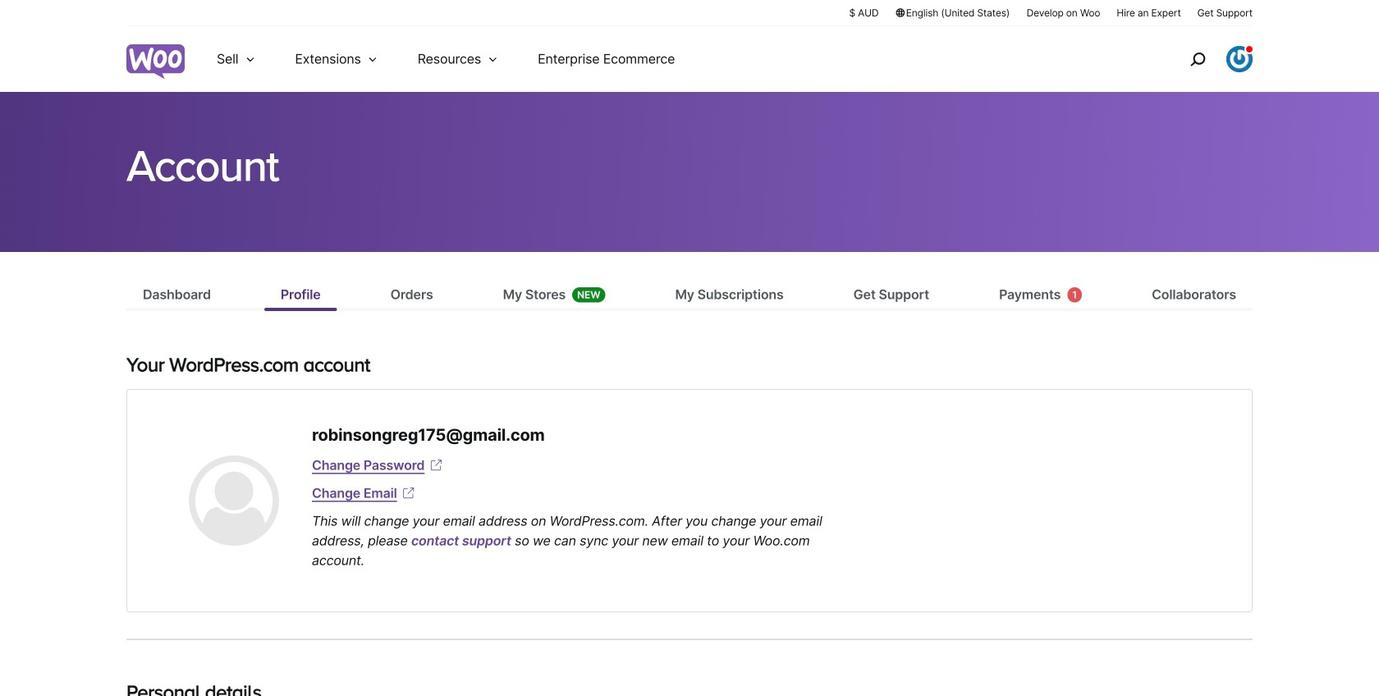 Task type: locate. For each thing, give the bounding box(es) containing it.
external link image
[[400, 485, 417, 502]]

open account menu image
[[1227, 46, 1253, 72]]

external link image
[[428, 457, 445, 474]]

gravatar image image
[[189, 456, 279, 546]]

search image
[[1185, 46, 1211, 72]]



Task type: vqa. For each thing, say whether or not it's contained in the screenshot.
search "image"
yes



Task type: describe. For each thing, give the bounding box(es) containing it.
service navigation menu element
[[1155, 32, 1253, 86]]



